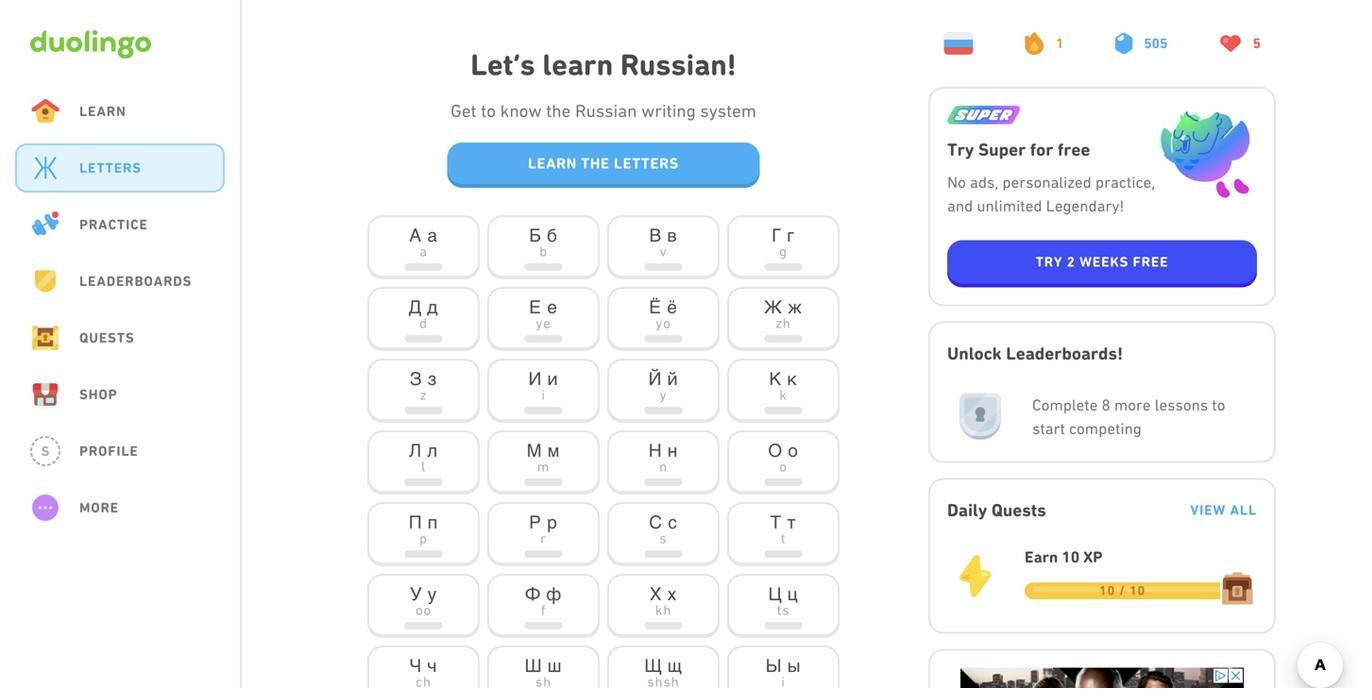 Task type: describe. For each thing, give the bounding box(es) containing it.
yo
[[656, 315, 672, 331]]

try for try super for free
[[948, 139, 975, 160]]

l
[[421, 459, 426, 475]]

т
[[770, 512, 782, 533]]

к к k
[[770, 369, 798, 403]]

p
[[420, 530, 428, 547]]

н
[[649, 441, 663, 461]]

unlimited
[[977, 197, 1043, 215]]

й
[[649, 369, 662, 389]]

10
[[1062, 549, 1080, 567]]

progress bar for й й
[[645, 407, 683, 415]]

start
[[1033, 420, 1066, 438]]

try super for free
[[948, 139, 1091, 160]]

щ щ
[[645, 656, 683, 676]]

all
[[1231, 502, 1258, 519]]

know
[[500, 101, 542, 121]]

ч
[[427, 656, 438, 676]]

lessons
[[1155, 396, 1209, 414]]

ё
[[667, 297, 678, 317]]

ы
[[788, 656, 801, 676]]

progress bar for с с
[[645, 551, 683, 558]]

н н n
[[649, 441, 679, 475]]

practice,
[[1096, 173, 1156, 191]]

daily quests
[[948, 500, 1047, 521]]

m
[[537, 459, 550, 475]]

х
[[650, 584, 663, 605]]

ш ш button
[[488, 646, 600, 689]]

ч
[[410, 656, 422, 676]]

complete
[[1033, 396, 1098, 414]]

п
[[409, 512, 423, 533]]

more button
[[15, 484, 225, 533]]

ф
[[547, 584, 562, 605]]

0 horizontal spatial to
[[481, 101, 496, 121]]

let's learn russian!
[[471, 47, 737, 82]]

f
[[541, 602, 546, 619]]

russian
[[575, 101, 637, 121]]

а
[[427, 225, 438, 245]]

с
[[649, 512, 663, 533]]

5 button
[[1208, 23, 1276, 64]]

з
[[428, 369, 438, 389]]

о о o
[[768, 441, 799, 475]]

get to know the russian writing system
[[451, 101, 757, 121]]

progress bar for к к
[[765, 407, 803, 415]]

щ
[[645, 656, 663, 676]]

р
[[547, 512, 558, 533]]

progress bar for м м
[[525, 479, 563, 486]]

progress bar for б б
[[525, 263, 563, 271]]

letters link
[[15, 144, 225, 193]]

щ
[[668, 656, 683, 676]]

progress bar for в в
[[645, 263, 683, 271]]

profile
[[79, 443, 139, 460]]

ц
[[769, 584, 783, 605]]

ы
[[766, 656, 783, 676]]

0 vertical spatial the
[[546, 101, 571, 121]]

progress bar for п п
[[405, 551, 443, 558]]

v
[[660, 243, 668, 260]]

б
[[547, 225, 558, 245]]

learn link
[[15, 87, 225, 136]]

1 vertical spatial quests
[[992, 500, 1047, 521]]

д д d
[[409, 297, 439, 331]]

progress bar for т т
[[765, 551, 803, 558]]

с
[[668, 512, 678, 533]]

progress bar for л л
[[405, 479, 443, 486]]

х
[[668, 584, 678, 605]]

з
[[410, 369, 423, 389]]

progress bar for р р
[[525, 551, 563, 558]]

russian!
[[621, 47, 737, 82]]

ts
[[777, 602, 790, 619]]

м м m
[[527, 441, 561, 475]]

xp
[[1084, 549, 1103, 567]]

ж
[[788, 297, 803, 317]]

r
[[540, 530, 547, 547]]

quests inside quests link
[[79, 330, 135, 346]]

super
[[979, 139, 1026, 160]]

т
[[787, 512, 797, 533]]

е
[[529, 297, 542, 317]]

1 horizontal spatial the
[[581, 154, 610, 172]]

у у oo
[[410, 584, 438, 619]]

a
[[420, 243, 428, 260]]

к
[[787, 369, 798, 389]]

ш
[[525, 656, 543, 676]]

progress bar for ц ц
[[765, 622, 803, 630]]

ф
[[525, 584, 541, 605]]

d
[[420, 315, 428, 331]]

м
[[527, 441, 543, 461]]

progress bar for з з
[[405, 407, 443, 415]]

leaderboards!
[[1006, 344, 1123, 364]]

unlock leaderboards!
[[948, 344, 1123, 364]]

й
[[668, 369, 679, 389]]

progress bar for у у
[[405, 622, 443, 630]]

learn the letters link
[[447, 142, 760, 188]]

i
[[542, 387, 546, 403]]



Task type: vqa. For each thing, say whether or not it's contained in the screenshot.


Task type: locate. For each thing, give the bounding box(es) containing it.
0 horizontal spatial free
[[1058, 139, 1091, 160]]

letters
[[614, 154, 679, 172]]

free for try super for free
[[1058, 139, 1091, 160]]

ж ж zh
[[765, 297, 803, 331]]

г
[[772, 225, 782, 245]]

learn for learn
[[79, 103, 126, 120]]

progress bar for о о
[[765, 479, 803, 486]]

try for try 2 weeks free
[[1036, 254, 1063, 270]]

д
[[409, 297, 422, 317]]

1 horizontal spatial quests
[[992, 500, 1047, 521]]

з з z
[[410, 369, 438, 403]]

free inside 'button'
[[1133, 254, 1169, 270]]

o
[[780, 459, 788, 475]]

progress bar for ё ё
[[645, 335, 683, 343]]

progress bar down b
[[525, 263, 563, 271]]

е е ye
[[529, 297, 558, 331]]

progress bar down the xp at the bottom
[[1025, 583, 1221, 600]]

progress bar down l
[[405, 479, 443, 486]]

ц ц ts
[[769, 584, 799, 619]]

а
[[409, 225, 422, 245]]

progress bar down p at the bottom of page
[[405, 551, 443, 558]]

progress bar down ye
[[525, 335, 563, 343]]

learn for learn the letters
[[528, 154, 577, 172]]

quests right daily
[[992, 500, 1047, 521]]

the left letters
[[581, 154, 610, 172]]

try left 2
[[1036, 254, 1063, 270]]

progress bar for д д
[[405, 335, 443, 343]]

get
[[451, 101, 477, 121]]

0 vertical spatial learn
[[79, 103, 126, 120]]

1 vertical spatial the
[[581, 154, 610, 172]]

progress bar down 'zh'
[[765, 335, 803, 343]]

505 button
[[1104, 23, 1183, 64]]

writing
[[642, 101, 696, 121]]

t
[[781, 530, 786, 547]]

о
[[788, 441, 799, 461]]

free right the for
[[1058, 139, 1091, 160]]

s
[[41, 444, 49, 460]]

т т t
[[770, 512, 797, 547]]

to inside the complete 8 more lessons to start competing
[[1213, 396, 1226, 414]]

ц
[[788, 584, 799, 605]]

0 vertical spatial free
[[1058, 139, 1091, 160]]

г
[[787, 225, 795, 245]]

progress bar down kh
[[645, 622, 683, 630]]

to right "get"
[[481, 101, 496, 121]]

progress bar down r
[[525, 551, 563, 558]]

progress bar down o
[[765, 479, 803, 486]]

learn up letters
[[79, 103, 126, 120]]

и и i
[[529, 369, 559, 403]]

quests up shop
[[79, 330, 135, 346]]

to
[[481, 101, 496, 121], [1213, 396, 1226, 414]]

р
[[529, 512, 542, 533]]

leaderboards
[[79, 273, 192, 290]]

let's
[[471, 47, 536, 82]]

х х kh
[[650, 584, 678, 619]]

progress bar for а а
[[405, 263, 443, 271]]

view all
[[1191, 502, 1258, 519]]

progress bar down y
[[645, 407, 683, 415]]

ads,
[[970, 173, 999, 191]]

ye
[[536, 315, 552, 331]]

5
[[1253, 35, 1261, 51]]

free right weeks
[[1133, 254, 1169, 270]]

progress bar down ts
[[765, 622, 803, 630]]

quests link
[[15, 314, 225, 363]]

ч ч button
[[368, 646, 480, 689]]

unlock
[[948, 344, 1002, 364]]

л л l
[[409, 441, 438, 475]]

1 vertical spatial try
[[1036, 254, 1063, 270]]

and
[[948, 197, 973, 215]]

progress bar for х х
[[645, 622, 683, 630]]

try inside 'button'
[[1036, 254, 1063, 270]]

в
[[650, 225, 662, 245]]

б б b
[[530, 225, 558, 260]]

0 vertical spatial quests
[[79, 330, 135, 346]]

progress bar down z
[[405, 407, 443, 415]]

0 horizontal spatial try
[[948, 139, 975, 160]]

0 horizontal spatial quests
[[79, 330, 135, 346]]

п п p
[[409, 512, 439, 547]]

у
[[428, 584, 438, 605]]

n
[[660, 459, 668, 475]]

ё ё yo
[[649, 297, 678, 331]]

learn down know
[[528, 154, 577, 172]]

progress bar for н н
[[645, 479, 683, 486]]

earn
[[1025, 549, 1058, 567]]

the
[[546, 101, 571, 121], [581, 154, 610, 172]]

1 horizontal spatial try
[[1036, 254, 1063, 270]]

progress bar down i at bottom
[[525, 407, 563, 415]]

progress bar down the yo on the left
[[645, 335, 683, 343]]

progress bar down s
[[645, 551, 683, 558]]

progress bar for и и
[[525, 407, 563, 415]]

progress bar for г г
[[765, 263, 803, 271]]

progress bar for ф ф
[[525, 622, 563, 630]]

progress bar
[[405, 263, 443, 271], [525, 263, 563, 271], [645, 263, 683, 271], [765, 263, 803, 271], [405, 335, 443, 343], [525, 335, 563, 343], [645, 335, 683, 343], [765, 335, 803, 343], [405, 407, 443, 415], [525, 407, 563, 415], [645, 407, 683, 415], [765, 407, 803, 415], [405, 479, 443, 486], [525, 479, 563, 486], [645, 479, 683, 486], [765, 479, 803, 486], [405, 551, 443, 558], [525, 551, 563, 558], [645, 551, 683, 558], [765, 551, 803, 558], [1025, 583, 1221, 600], [405, 622, 443, 630], [525, 622, 563, 630], [645, 622, 683, 630], [765, 622, 803, 630]]

к
[[770, 369, 782, 389]]

0 horizontal spatial learn
[[79, 103, 126, 120]]

progress bar for е е
[[525, 335, 563, 343]]

system
[[701, 101, 757, 121]]

progress bar down f
[[525, 622, 563, 630]]

s
[[660, 530, 668, 547]]

progress bar for ж ж
[[765, 335, 803, 343]]

1 vertical spatial learn
[[528, 154, 577, 172]]

0 horizontal spatial the
[[546, 101, 571, 121]]

2
[[1067, 254, 1076, 270]]

1 button
[[1014, 23, 1079, 64]]

more
[[79, 500, 119, 516]]

1 horizontal spatial to
[[1213, 396, 1226, 414]]

щ щ button
[[608, 646, 720, 689]]

try up the no at right
[[948, 139, 975, 160]]

ф ф f
[[525, 584, 562, 619]]

shop link
[[15, 370, 225, 420]]

the right know
[[546, 101, 571, 121]]

ы ы
[[766, 656, 801, 676]]

for
[[1031, 139, 1054, 160]]

progress bar down d
[[405, 335, 443, 343]]

view all link
[[1191, 502, 1258, 519]]

л
[[427, 441, 438, 461]]

е
[[547, 297, 558, 317]]

1
[[1056, 35, 1064, 51]]

learn
[[79, 103, 126, 120], [528, 154, 577, 172]]

legendary!
[[1047, 197, 1125, 215]]

й й y
[[649, 369, 679, 403]]

1 vertical spatial free
[[1133, 254, 1169, 270]]

progress bar down "a"
[[405, 263, 443, 271]]

personalized
[[1003, 173, 1092, 191]]

ч ч
[[410, 656, 438, 676]]

б
[[530, 225, 542, 245]]

ы ы button
[[728, 646, 840, 689]]

quests
[[79, 330, 135, 346], [992, 500, 1047, 521]]

letters
[[79, 160, 142, 176]]

0 vertical spatial try
[[948, 139, 975, 160]]

progress bar down v
[[645, 263, 683, 271]]

try 2 weeks free
[[1036, 254, 1169, 270]]

и
[[548, 369, 559, 389]]

1 horizontal spatial learn
[[528, 154, 577, 172]]

1 vertical spatial to
[[1213, 396, 1226, 414]]

progress bar down oo
[[405, 622, 443, 630]]

free for try 2 weeks free
[[1133, 254, 1169, 270]]

to right lessons
[[1213, 396, 1226, 414]]

free
[[1058, 139, 1091, 160], [1133, 254, 1169, 270]]

1 horizontal spatial free
[[1133, 254, 1169, 270]]

view
[[1191, 502, 1227, 519]]

kh
[[656, 602, 672, 619]]

progress bar down t
[[765, 551, 803, 558]]

no ads, personalized practice, and unlimited legendary!
[[948, 173, 1156, 215]]

и
[[529, 369, 542, 389]]

progress bar down "g"
[[765, 263, 803, 271]]

р р r
[[529, 512, 558, 547]]

0 vertical spatial to
[[481, 101, 496, 121]]

progress bar down k
[[765, 407, 803, 415]]

п
[[428, 512, 439, 533]]

g
[[780, 243, 788, 260]]

k
[[780, 387, 788, 403]]

ш
[[548, 656, 563, 676]]

progress bar down m in the left of the page
[[525, 479, 563, 486]]

progress bar down n
[[645, 479, 683, 486]]

try 2 weeks free button
[[948, 241, 1258, 288]]

в
[[667, 225, 678, 245]]

y
[[660, 387, 668, 403]]



